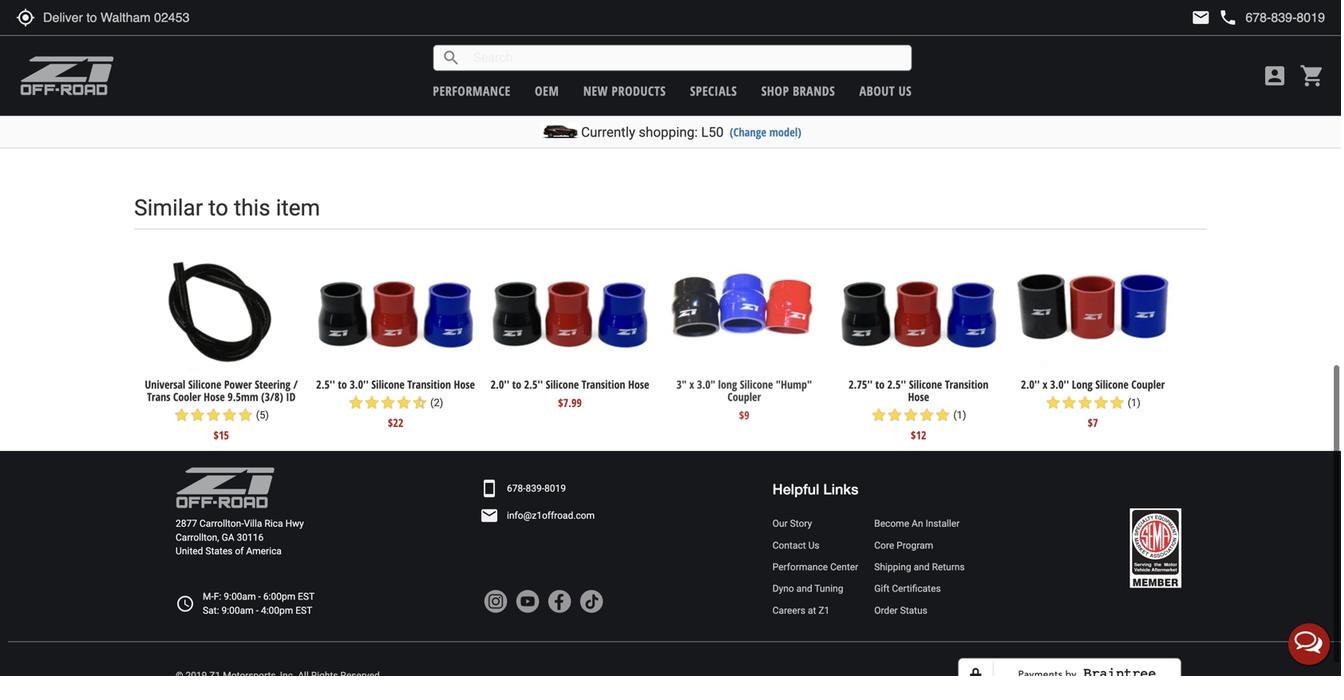 Task type: describe. For each thing, give the bounding box(es) containing it.
0 vertical spatial 9:00am
[[224, 591, 256, 603]]

helpful links
[[773, 481, 859, 498]]

shop brands link
[[762, 82, 835, 99]]

transition inside the 2.75'' to 2.5'' silicone transition hose star star star star star (1) $12
[[945, 377, 989, 392]]

new products
[[583, 82, 666, 99]]

3" x 3.0" long silicone "hump" coupler $9
[[677, 377, 812, 423]]

0 vertical spatial est
[[298, 591, 315, 603]]

our story link
[[773, 517, 859, 531]]

info@z1offroad.com
[[507, 510, 595, 521]]

dyno and tuning link
[[773, 582, 859, 596]]

oem link
[[535, 82, 559, 99]]

model)
[[769, 124, 802, 140]]

instagram link image
[[484, 590, 508, 614]]

account_box link
[[1258, 63, 1292, 89]]

839-
[[526, 483, 545, 494]]

email info@z1offroad.com
[[480, 506, 595, 525]]

links
[[824, 481, 859, 498]]

silicone inside 2.0'' x 3.0'' long silicone coupler star star star star star (1) $7
[[1096, 377, 1129, 392]]

shopping_cart link
[[1296, 63, 1325, 89]]

universal
[[145, 377, 185, 392]]

(change model) link
[[730, 124, 802, 140]]

(2)
[[430, 397, 443, 409]]

to inside 2.5'' to 3.0'' silicone transition hose star star star star star_half (2) $22
[[338, 377, 347, 392]]

3.0'' for star
[[1051, 377, 1069, 392]]

sema member logo image
[[1130, 508, 1182, 588]]

program
[[897, 540, 934, 551]]

certificates
[[892, 583, 941, 595]]

specials
[[690, 82, 737, 99]]

3.0"
[[697, 377, 716, 392]]

$12
[[911, 428, 927, 443]]

0 vertical spatial 2.0'' to 2.5'' silicone transition hose $7.99
[[578, 112, 737, 146]]

contact us link
[[773, 539, 859, 553]]

$22
[[388, 415, 403, 430]]

access_time m-f: 9:00am - 6:00pm est sat: 9:00am - 4:00pm est
[[176, 591, 315, 616]]

coupler inside 2.0'' x 3.0'' long silicone coupler star star star star star (1) $7
[[1132, 377, 1165, 392]]

states
[[205, 546, 233, 557]]

status
[[900, 605, 928, 616]]

steering
[[255, 377, 291, 392]]

currently
[[581, 124, 635, 140]]

dyno
[[773, 583, 794, 595]]

search
[[442, 48, 461, 67]]

order status link
[[875, 604, 965, 618]]

x for star
[[1043, 377, 1048, 392]]

and for returns
[[914, 562, 930, 573]]

america
[[246, 546, 282, 557]]

coupler inside 3" x 3.0" long silicone "hump" coupler $9
[[728, 389, 761, 405]]

/
[[293, 377, 298, 392]]

$7
[[1088, 415, 1098, 430]]

account_box
[[1262, 63, 1288, 89]]

"hump"
[[776, 377, 812, 392]]

(1) for 2.75'' to 2.5'' silicone transition hose star star star star star (1) $12
[[954, 409, 967, 421]]

Search search field
[[461, 46, 911, 70]]

shop brands
[[762, 82, 835, 99]]

facebook link image
[[548, 590, 572, 614]]

star_half
[[412, 395, 428, 411]]

transition inside 2.5'' to 3.0'' silicone transition hose star star star star star_half (2) $22
[[407, 377, 451, 392]]

and for tuning
[[797, 583, 813, 595]]

rica
[[265, 518, 283, 530]]

gift certificates
[[875, 583, 941, 595]]

678-
[[507, 483, 526, 494]]

order
[[875, 605, 898, 616]]

678-839-8019 link
[[507, 482, 566, 496]]

silicone inside the 2.75'' to 2.5'' silicone transition hose star star star star star (1) $12
[[909, 377, 942, 392]]

center
[[830, 562, 859, 573]]

(5)
[[256, 409, 269, 421]]

new
[[583, 82, 608, 99]]

our
[[773, 518, 788, 530]]

become an installer link
[[875, 517, 965, 531]]

dyno and tuning
[[773, 583, 844, 595]]

about us
[[860, 82, 912, 99]]

products
[[612, 82, 666, 99]]

info@z1offroad.com link
[[507, 509, 595, 523]]

smartphone 678-839-8019
[[480, 479, 566, 498]]

villa
[[244, 518, 262, 530]]

1 vertical spatial -
[[256, 605, 259, 616]]

gift certificates link
[[875, 582, 965, 596]]

about
[[860, 82, 895, 99]]

phone
[[1219, 8, 1238, 27]]

hwy
[[285, 518, 304, 530]]

order status
[[875, 605, 928, 616]]

returns
[[932, 562, 965, 573]]

careers at z1 link
[[773, 604, 859, 618]]

long
[[1072, 377, 1093, 392]]

shop
[[762, 82, 789, 99]]

performance center
[[773, 562, 859, 573]]

0 horizontal spatial 2.0''
[[491, 377, 510, 392]]

shipping and returns link
[[875, 561, 965, 574]]

email
[[480, 506, 499, 525]]

id
[[286, 389, 296, 405]]

an
[[912, 518, 923, 530]]

1 vertical spatial 9:00am
[[222, 605, 254, 616]]

access_time
[[176, 594, 195, 613]]



Task type: locate. For each thing, give the bounding box(es) containing it.
l50
[[701, 124, 724, 140]]

of
[[235, 546, 244, 557]]

x inside 3" x 3.0" long silicone "hump" coupler $9
[[690, 377, 694, 392]]

phone link
[[1219, 8, 1325, 27]]

and down core program link in the bottom right of the page
[[914, 562, 930, 573]]

us for about us
[[899, 82, 912, 99]]

2877 carrollton-villa rica hwy carrollton, ga 30116 united states of america
[[176, 518, 304, 557]]

1 horizontal spatial $7.99
[[645, 131, 669, 146]]

installer
[[926, 518, 960, 530]]

us for contact us
[[809, 540, 820, 551]]

2 3.0'' from the left
[[1051, 377, 1069, 392]]

united
[[176, 546, 203, 557]]

2.5'' inside 2.5'' to 3.0'' silicone transition hose star star star star star_half (2) $22
[[316, 377, 335, 392]]

(1) for 2.0'' x 3.0'' long silicone coupler star star star star star (1) $7
[[1128, 397, 1141, 409]]

us down our story link at the right bottom of page
[[809, 540, 820, 551]]

oem
[[535, 82, 559, 99]]

us
[[899, 82, 912, 99], [809, 540, 820, 551]]

tuning
[[815, 583, 844, 595]]

hose inside the 2.75'' to 2.5'' silicone transition hose star star star star star (1) $12
[[908, 389, 929, 405]]

1 vertical spatial est
[[296, 605, 312, 616]]

my_location
[[16, 8, 35, 27]]

core program link
[[875, 539, 965, 553]]

0 horizontal spatial $7.99
[[558, 395, 582, 411]]

become an installer
[[875, 518, 960, 530]]

specials link
[[690, 82, 737, 99]]

1 vertical spatial 2.0'' to 2.5'' silicone transition hose $7.99
[[491, 377, 649, 411]]

trans
[[147, 389, 170, 405]]

tiktok link image
[[580, 590, 604, 614]]

item
[[276, 195, 320, 221]]

3.0'' inside 2.5'' to 3.0'' silicone transition hose star star star star star_half (2) $22
[[350, 377, 369, 392]]

careers at z1
[[773, 605, 830, 616]]

x
[[690, 377, 694, 392], [1043, 377, 1048, 392]]

z1 motorsports logo image
[[20, 56, 115, 96]]

0 horizontal spatial 3.0''
[[350, 377, 369, 392]]

youtube link image
[[516, 590, 540, 614]]

(1)
[[1128, 397, 1141, 409], [954, 409, 967, 421]]

0 vertical spatial us
[[899, 82, 912, 99]]

x right the 3"
[[690, 377, 694, 392]]

mail
[[1192, 8, 1211, 27]]

1 horizontal spatial (1)
[[1128, 397, 1141, 409]]

1 horizontal spatial x
[[1043, 377, 1048, 392]]

shopping_cart
[[1300, 63, 1325, 89]]

1 x from the left
[[690, 377, 694, 392]]

1 horizontal spatial coupler
[[1132, 377, 1165, 392]]

us right about
[[899, 82, 912, 99]]

2 horizontal spatial 2.0''
[[1021, 377, 1040, 392]]

(1) inside the 2.75'' to 2.5'' silicone transition hose star star star star star (1) $12
[[954, 409, 967, 421]]

long
[[718, 377, 737, 392]]

30116
[[237, 532, 264, 543]]

(3/8)
[[261, 389, 283, 405]]

(change
[[730, 124, 767, 140]]

2.0''
[[578, 112, 597, 128], [491, 377, 510, 392], [1021, 377, 1040, 392]]

shipping and returns
[[875, 562, 965, 573]]

transition
[[669, 112, 713, 128], [407, 377, 451, 392], [582, 377, 625, 392], [945, 377, 989, 392]]

coupler up $9
[[728, 389, 761, 405]]

x inside 2.0'' x 3.0'' long silicone coupler star star star star star (1) $7
[[1043, 377, 1048, 392]]

1 3.0'' from the left
[[350, 377, 369, 392]]

this
[[234, 195, 270, 221]]

x for coupler
[[690, 377, 694, 392]]

2877
[[176, 518, 197, 530]]

0 horizontal spatial us
[[809, 540, 820, 551]]

9:00am right f: at the left bottom of the page
[[224, 591, 256, 603]]

1 vertical spatial us
[[809, 540, 820, 551]]

gift
[[875, 583, 890, 595]]

4:00pm
[[261, 605, 293, 616]]

1 vertical spatial $7.99
[[558, 395, 582, 411]]

1 horizontal spatial 2.0''
[[578, 112, 597, 128]]

2.5''
[[611, 112, 630, 128], [316, 377, 335, 392], [524, 377, 543, 392], [888, 377, 906, 392]]

z1
[[819, 605, 830, 616]]

new products link
[[583, 82, 666, 99]]

0 horizontal spatial and
[[797, 583, 813, 595]]

2.5'' to 3.0'' silicone transition hose star star star star star_half (2) $22
[[316, 377, 475, 430]]

z1 company logo image
[[176, 467, 275, 509]]

- left 4:00pm
[[256, 605, 259, 616]]

0 horizontal spatial (1)
[[954, 409, 967, 421]]

9:00am right sat: on the bottom
[[222, 605, 254, 616]]

0 vertical spatial $7.99
[[645, 131, 669, 146]]

to inside the 2.75'' to 2.5'' silicone transition hose star star star star star (1) $12
[[876, 377, 885, 392]]

1 horizontal spatial us
[[899, 82, 912, 99]]

ga
[[222, 532, 234, 543]]

2.0'' inside 2.0'' x 3.0'' long silicone coupler star star star star star (1) $7
[[1021, 377, 1040, 392]]

coupler right long
[[1132, 377, 1165, 392]]

similar to this item
[[134, 195, 320, 221]]

1 horizontal spatial and
[[914, 562, 930, 573]]

2 x from the left
[[1043, 377, 1048, 392]]

contact
[[773, 540, 806, 551]]

sat:
[[203, 605, 219, 616]]

8019
[[545, 483, 566, 494]]

silicone inside universal silicone power steering / trans cooler hose 9.5mm (3/8) id star star star star star (5) $15
[[188, 377, 221, 392]]

1 horizontal spatial 3.0''
[[1051, 377, 1069, 392]]

careers
[[773, 605, 806, 616]]

similar
[[134, 195, 203, 221]]

3.0'' right /
[[350, 377, 369, 392]]

silicone inside 3" x 3.0" long silicone "hump" coupler $9
[[740, 377, 773, 392]]

0 vertical spatial -
[[258, 591, 261, 603]]

2.75'' to 2.5'' silicone transition hose star star star star star (1) $12
[[849, 377, 989, 443]]

mail link
[[1192, 8, 1211, 27]]

-
[[258, 591, 261, 603], [256, 605, 259, 616]]

contact us
[[773, 540, 820, 551]]

f:
[[214, 591, 221, 603]]

story
[[790, 518, 812, 530]]

$15
[[214, 428, 229, 443]]

2.0'' x 3.0'' long silicone coupler star star star star star (1) $7
[[1021, 377, 1165, 430]]

1 vertical spatial and
[[797, 583, 813, 595]]

carrollton,
[[176, 532, 219, 543]]

hose inside 2.5'' to 3.0'' silicone transition hose star star star star star_half (2) $22
[[454, 377, 475, 392]]

3.0'' for star_half
[[350, 377, 369, 392]]

shopping:
[[639, 124, 698, 140]]

hose
[[715, 112, 737, 128], [454, 377, 475, 392], [628, 377, 649, 392], [204, 389, 225, 405], [908, 389, 929, 405]]

(1) inside 2.0'' x 3.0'' long silicone coupler star star star star star (1) $7
[[1128, 397, 1141, 409]]

3.0'' left long
[[1051, 377, 1069, 392]]

hose inside universal silicone power steering / trans cooler hose 9.5mm (3/8) id star star star star star (5) $15
[[204, 389, 225, 405]]

2.5'' inside the 2.75'' to 2.5'' silicone transition hose star star star star star (1) $12
[[888, 377, 906, 392]]

cooler
[[173, 389, 201, 405]]

est right 6:00pm
[[298, 591, 315, 603]]

0 vertical spatial and
[[914, 562, 930, 573]]

6:00pm
[[263, 591, 296, 603]]

universal silicone power steering / trans cooler hose 9.5mm (3/8) id star star star star star (5) $15
[[145, 377, 298, 443]]

$9
[[739, 408, 750, 423]]

3.0'' inside 2.0'' x 3.0'' long silicone coupler star star star star star (1) $7
[[1051, 377, 1069, 392]]

carrollton-
[[200, 518, 244, 530]]

our story
[[773, 518, 812, 530]]

2.75''
[[849, 377, 873, 392]]

shipping
[[875, 562, 912, 573]]

performance
[[773, 562, 828, 573]]

and
[[914, 562, 930, 573], [797, 583, 813, 595]]

- left 6:00pm
[[258, 591, 261, 603]]

and right dyno
[[797, 583, 813, 595]]

0 horizontal spatial x
[[690, 377, 694, 392]]

silicone inside 2.5'' to 3.0'' silicone transition hose star star star star star_half (2) $22
[[372, 377, 405, 392]]

performance link
[[433, 82, 511, 99]]

mail phone
[[1192, 8, 1238, 27]]

est right 4:00pm
[[296, 605, 312, 616]]

x left long
[[1043, 377, 1048, 392]]

0 horizontal spatial coupler
[[728, 389, 761, 405]]

power
[[224, 377, 252, 392]]



Task type: vqa. For each thing, say whether or not it's contained in the screenshot.


